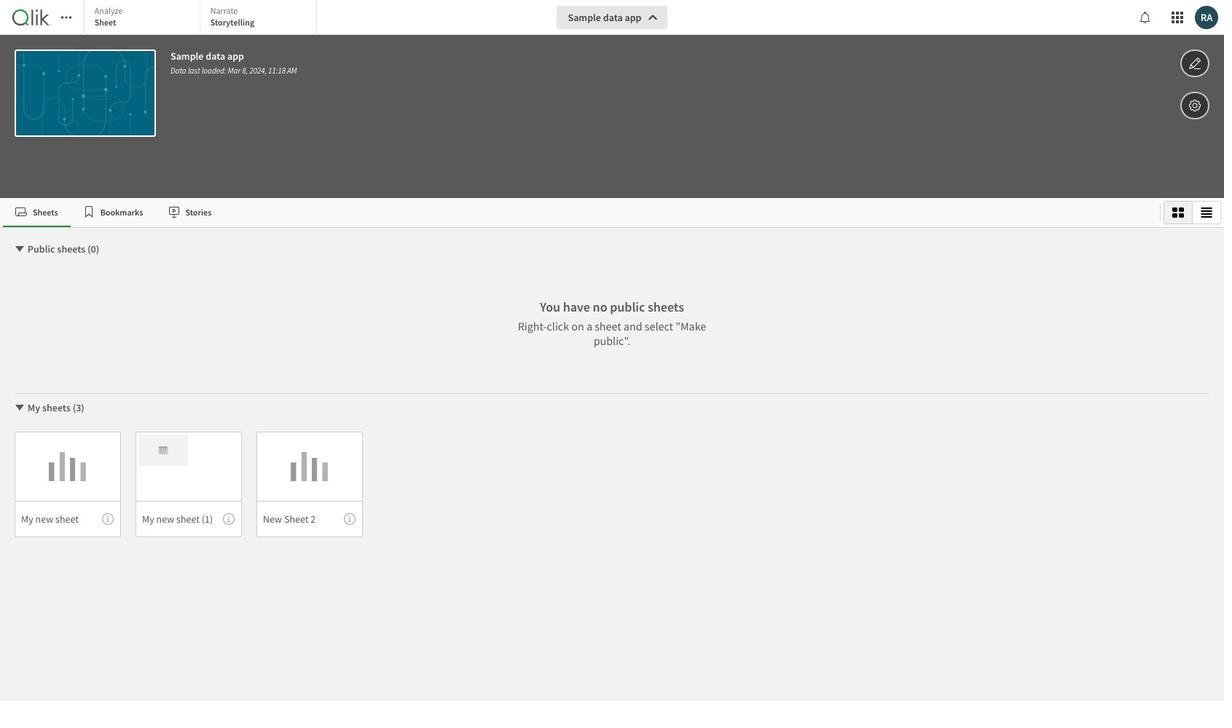 Task type: vqa. For each thing, say whether or not it's contained in the screenshot.
'Collapse' image to the bottom
no



Task type: locate. For each thing, give the bounding box(es) containing it.
1 horizontal spatial tooltip
[[223, 514, 235, 526]]

tooltip for new sheet 2 sheet is selected. press the spacebar or enter key to open new sheet 2 sheet. use the right and left arrow keys to navigate. element
[[344, 514, 356, 526]]

grid view image
[[1173, 207, 1184, 219]]

tab list
[[84, 0, 321, 36], [3, 198, 1155, 227]]

menu item for new sheet 2 sheet is selected. press the spacebar or enter key to open new sheet 2 sheet. use the right and left arrow keys to navigate. element
[[257, 501, 363, 538]]

application
[[0, 0, 1225, 702]]

tooltip inside new sheet 2 sheet is selected. press the spacebar or enter key to open new sheet 2 sheet. use the right and left arrow keys to navigate. element
[[344, 514, 356, 526]]

2 horizontal spatial menu item
[[257, 501, 363, 538]]

1 horizontal spatial menu item
[[136, 501, 242, 538]]

tooltip for my new sheet (1) sheet is selected. press the spacebar or enter key to open my new sheet (1) sheet. use the right and left arrow keys to navigate. element
[[223, 514, 235, 526]]

2 menu item from the left
[[136, 501, 242, 538]]

3 menu item from the left
[[257, 501, 363, 538]]

tooltip
[[102, 514, 114, 526], [223, 514, 235, 526], [344, 514, 356, 526]]

group
[[1164, 201, 1222, 225]]

collapse image
[[14, 402, 26, 414]]

3 tooltip from the left
[[344, 514, 356, 526]]

2 horizontal spatial tooltip
[[344, 514, 356, 526]]

1 menu item from the left
[[15, 501, 121, 538]]

tooltip inside my new sheet (1) sheet is selected. press the spacebar or enter key to open my new sheet (1) sheet. use the right and left arrow keys to navigate. element
[[223, 514, 235, 526]]

tooltip inside my new sheet sheet is selected. press the spacebar or enter key to open my new sheet sheet. use the right and left arrow keys to navigate. element
[[102, 514, 114, 526]]

menu item for my new sheet (1) sheet is selected. press the spacebar or enter key to open my new sheet (1) sheet. use the right and left arrow keys to navigate. element
[[136, 501, 242, 538]]

list view image
[[1201, 207, 1213, 219]]

1 tooltip from the left
[[102, 514, 114, 526]]

2 tooltip from the left
[[223, 514, 235, 526]]

menu item
[[15, 501, 121, 538], [136, 501, 242, 538], [257, 501, 363, 538]]

0 horizontal spatial tooltip
[[102, 514, 114, 526]]

0 horizontal spatial menu item
[[15, 501, 121, 538]]

toolbar
[[0, 0, 1225, 198]]



Task type: describe. For each thing, give the bounding box(es) containing it.
my new sheet (1) sheet is selected. press the spacebar or enter key to open my new sheet (1) sheet. use the right and left arrow keys to navigate. element
[[136, 432, 242, 538]]

0 vertical spatial tab list
[[84, 0, 321, 36]]

edit image
[[1189, 55, 1202, 72]]

tooltip for my new sheet sheet is selected. press the spacebar or enter key to open my new sheet sheet. use the right and left arrow keys to navigate. element
[[102, 514, 114, 526]]

1 vertical spatial tab list
[[3, 198, 1155, 227]]

my new sheet sheet is selected. press the spacebar or enter key to open my new sheet sheet. use the right and left arrow keys to navigate. element
[[15, 432, 121, 538]]

app options image
[[1189, 97, 1202, 114]]

collapse image
[[14, 243, 26, 255]]

menu item for my new sheet sheet is selected. press the spacebar or enter key to open my new sheet sheet. use the right and left arrow keys to navigate. element
[[15, 501, 121, 538]]

new sheet 2 sheet is selected. press the spacebar or enter key to open new sheet 2 sheet. use the right and left arrow keys to navigate. element
[[257, 432, 363, 538]]



